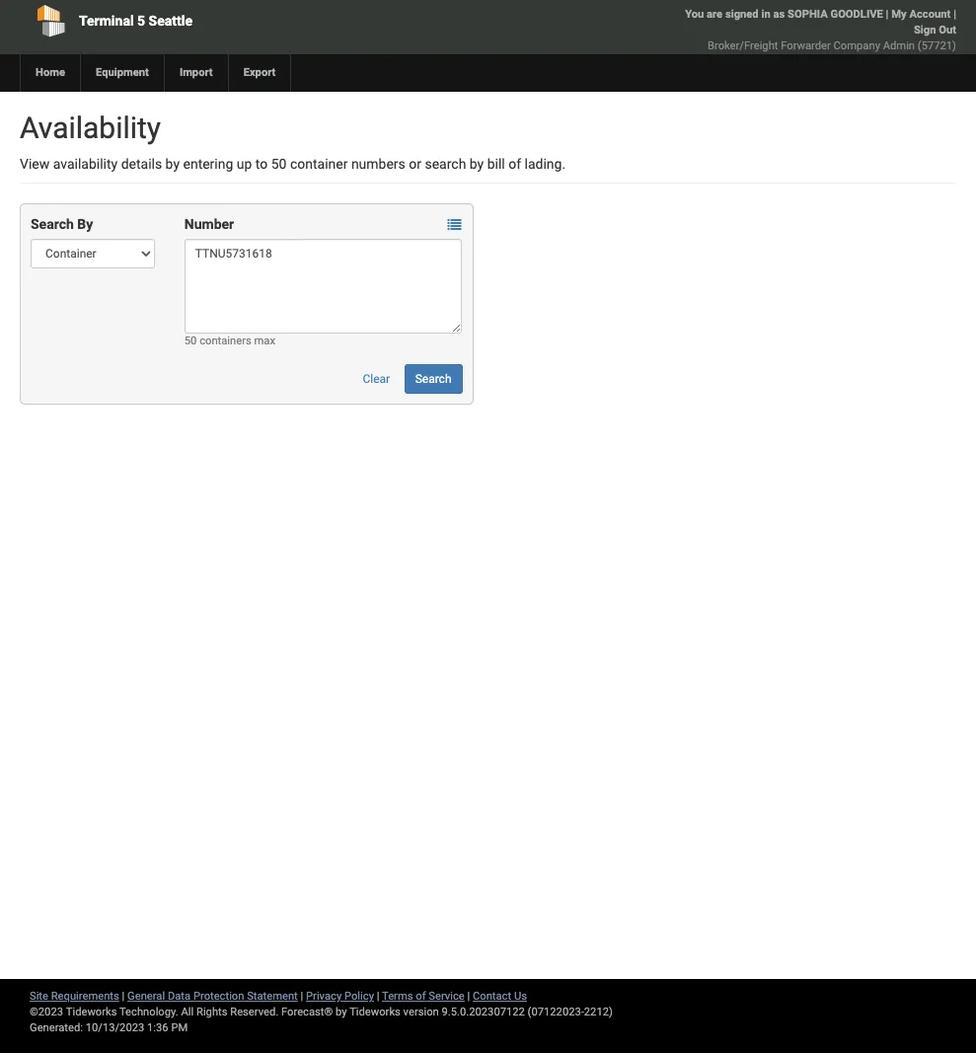 Task type: vqa. For each thing, say whether or not it's contained in the screenshot.
"/"
no



Task type: locate. For each thing, give the bounding box(es) containing it.
0 horizontal spatial of
[[416, 990, 426, 1003]]

show list image
[[448, 219, 462, 232]]

50
[[271, 156, 287, 172], [184, 335, 197, 348]]

home link
[[20, 54, 80, 92]]

0 vertical spatial 50
[[271, 156, 287, 172]]

forwarder
[[781, 39, 831, 52]]

rights
[[196, 1006, 228, 1019]]

entering
[[183, 156, 233, 172]]

search
[[31, 216, 74, 232], [415, 372, 452, 386]]

data
[[168, 990, 191, 1003]]

pm
[[171, 1022, 188, 1035]]

search right clear on the top of page
[[415, 372, 452, 386]]

my
[[892, 8, 907, 21]]

of
[[509, 156, 521, 172], [416, 990, 426, 1003]]

search for search
[[415, 372, 452, 386]]

privacy policy link
[[306, 990, 374, 1003]]

| up forecast®
[[301, 990, 303, 1003]]

tideworks
[[350, 1006, 401, 1019]]

of right the bill
[[509, 156, 521, 172]]

1 vertical spatial 50
[[184, 335, 197, 348]]

2212)
[[584, 1006, 613, 1019]]

(07122023-
[[528, 1006, 584, 1019]]

technology.
[[119, 1006, 178, 1019]]

or
[[409, 156, 422, 172]]

broker/freight
[[708, 39, 779, 52]]

0 vertical spatial search
[[31, 216, 74, 232]]

site requirements link
[[30, 990, 119, 1003]]

0 horizontal spatial search
[[31, 216, 74, 232]]

by right details
[[166, 156, 180, 172]]

number
[[184, 216, 234, 232]]

50 containers max
[[184, 335, 275, 348]]

policy
[[345, 990, 374, 1003]]

by
[[166, 156, 180, 172], [470, 156, 484, 172], [336, 1006, 347, 1019]]

you are signed in as sophia goodlive | my account | sign out broker/freight forwarder company admin (57721)
[[685, 8, 957, 52]]

of up version
[[416, 990, 426, 1003]]

search left by
[[31, 216, 74, 232]]

| up out
[[954, 8, 957, 21]]

account
[[910, 8, 951, 21]]

reserved.
[[230, 1006, 279, 1019]]

50 right the to
[[271, 156, 287, 172]]

service
[[429, 990, 465, 1003]]

details
[[121, 156, 162, 172]]

equipment link
[[80, 54, 164, 92]]

1 vertical spatial search
[[415, 372, 452, 386]]

by down privacy policy link
[[336, 1006, 347, 1019]]

(57721)
[[918, 39, 957, 52]]

1 horizontal spatial 50
[[271, 156, 287, 172]]

by left the bill
[[470, 156, 484, 172]]

|
[[886, 8, 889, 21], [954, 8, 957, 21], [122, 990, 125, 1003], [301, 990, 303, 1003], [377, 990, 380, 1003], [468, 990, 470, 1003]]

requirements
[[51, 990, 119, 1003]]

1 horizontal spatial search
[[415, 372, 452, 386]]

1:36
[[147, 1022, 168, 1035]]

50 left containers
[[184, 335, 197, 348]]

0 horizontal spatial 50
[[184, 335, 197, 348]]

contact
[[473, 990, 512, 1003]]

terms
[[382, 990, 413, 1003]]

search button
[[405, 364, 463, 394]]

are
[[707, 8, 723, 21]]

generated:
[[30, 1022, 83, 1035]]

terminal 5 seattle link
[[20, 0, 393, 41]]

0 vertical spatial of
[[509, 156, 521, 172]]

search inside button
[[415, 372, 452, 386]]

©2023 tideworks
[[30, 1006, 117, 1019]]

up
[[237, 156, 252, 172]]

1 vertical spatial of
[[416, 990, 426, 1003]]

5
[[137, 13, 145, 29]]

forecast®
[[281, 1006, 333, 1019]]

1 horizontal spatial by
[[336, 1006, 347, 1019]]

equipment
[[96, 66, 149, 79]]



Task type: describe. For each thing, give the bounding box(es) containing it.
protection
[[193, 990, 244, 1003]]

sophia
[[788, 8, 828, 21]]

as
[[774, 8, 785, 21]]

you
[[685, 8, 704, 21]]

general data protection statement link
[[127, 990, 298, 1003]]

terms of service link
[[382, 990, 465, 1003]]

availability
[[20, 111, 161, 145]]

import
[[180, 66, 213, 79]]

general
[[127, 990, 165, 1003]]

view
[[20, 156, 50, 172]]

| up 9.5.0.202307122
[[468, 990, 470, 1003]]

1 horizontal spatial of
[[509, 156, 521, 172]]

signed
[[726, 8, 759, 21]]

by inside site requirements | general data protection statement | privacy policy | terms of service | contact us ©2023 tideworks technology. all rights reserved. forecast® by tideworks version 9.5.0.202307122 (07122023-2212) generated: 10/13/2023 1:36 pm
[[336, 1006, 347, 1019]]

seattle
[[149, 13, 193, 29]]

terminal
[[79, 13, 134, 29]]

privacy
[[306, 990, 342, 1003]]

clear
[[363, 372, 390, 386]]

| up tideworks
[[377, 990, 380, 1003]]

us
[[514, 990, 527, 1003]]

home
[[36, 66, 65, 79]]

to
[[256, 156, 268, 172]]

by
[[77, 216, 93, 232]]

in
[[762, 8, 771, 21]]

2 horizontal spatial by
[[470, 156, 484, 172]]

out
[[939, 24, 957, 37]]

export link
[[228, 54, 291, 92]]

search
[[425, 156, 466, 172]]

site requirements | general data protection statement | privacy policy | terms of service | contact us ©2023 tideworks technology. all rights reserved. forecast® by tideworks version 9.5.0.202307122 (07122023-2212) generated: 10/13/2023 1:36 pm
[[30, 990, 613, 1035]]

site
[[30, 990, 48, 1003]]

terminal 5 seattle
[[79, 13, 193, 29]]

10/13/2023
[[86, 1022, 144, 1035]]

my account link
[[892, 8, 951, 21]]

| left the general
[[122, 990, 125, 1003]]

sign
[[914, 24, 936, 37]]

view availability details by entering up to 50 container numbers or search by bill of lading.
[[20, 156, 566, 172]]

numbers
[[351, 156, 406, 172]]

9.5.0.202307122
[[442, 1006, 525, 1019]]

0 horizontal spatial by
[[166, 156, 180, 172]]

availability
[[53, 156, 118, 172]]

| left my
[[886, 8, 889, 21]]

Number text field
[[184, 239, 463, 334]]

company
[[834, 39, 881, 52]]

contact us link
[[473, 990, 527, 1003]]

statement
[[247, 990, 298, 1003]]

import link
[[164, 54, 228, 92]]

containers
[[200, 335, 252, 348]]

max
[[254, 335, 275, 348]]

search for search by
[[31, 216, 74, 232]]

export
[[244, 66, 276, 79]]

goodlive
[[831, 8, 884, 21]]

of inside site requirements | general data protection statement | privacy policy | terms of service | contact us ©2023 tideworks technology. all rights reserved. forecast® by tideworks version 9.5.0.202307122 (07122023-2212) generated: 10/13/2023 1:36 pm
[[416, 990, 426, 1003]]

sign out link
[[914, 24, 957, 37]]

search by
[[31, 216, 93, 232]]

lading.
[[525, 156, 566, 172]]

container
[[290, 156, 348, 172]]

clear button
[[352, 364, 401, 394]]

admin
[[883, 39, 915, 52]]

all
[[181, 1006, 194, 1019]]

bill
[[487, 156, 505, 172]]

version
[[403, 1006, 439, 1019]]



